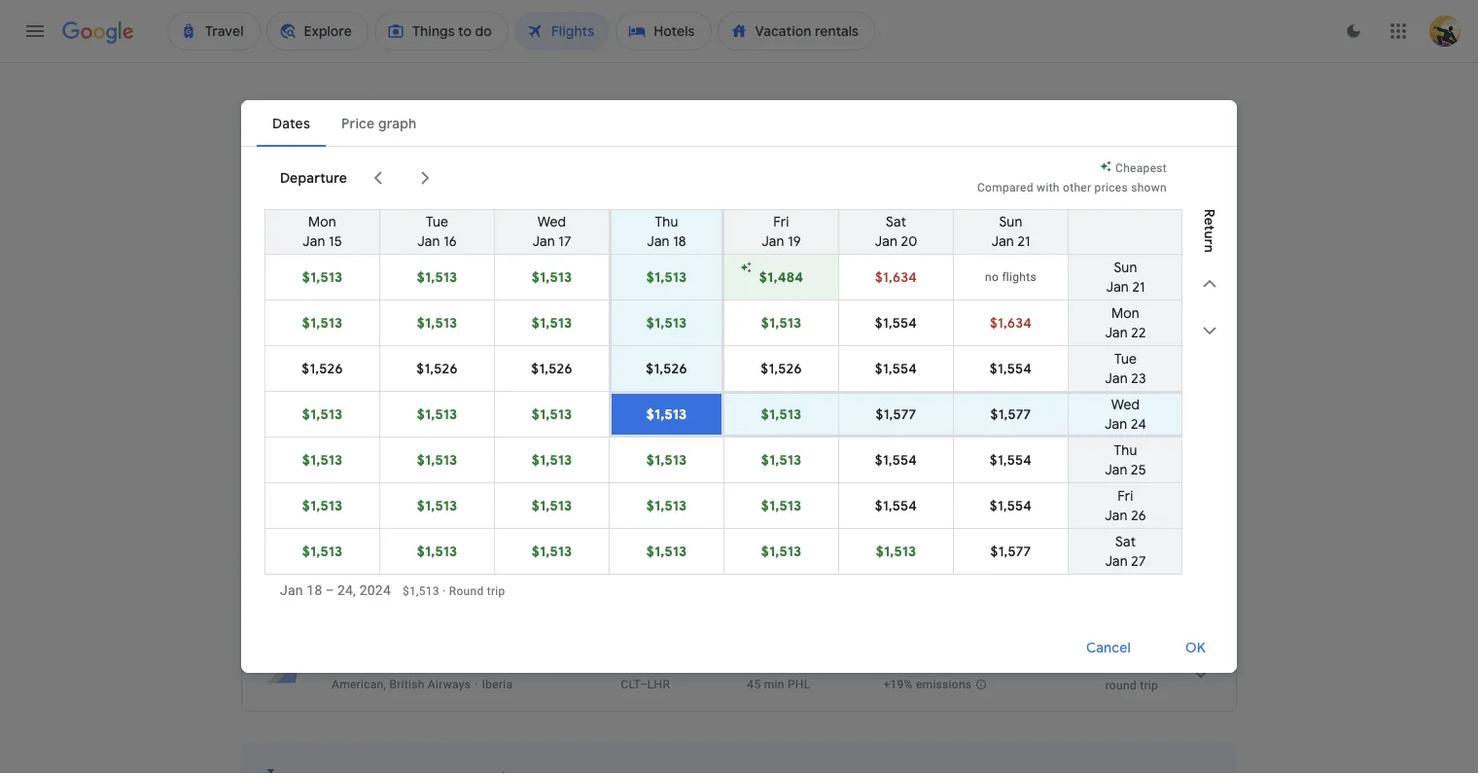 Task type: locate. For each thing, give the bounding box(es) containing it.
+ inside 6:10 pm – 6:50 am + 1
[[463, 435, 468, 448]]

round
[[449, 585, 484, 598]]

round for 4:19 pm – 6:30 am
[[1106, 679, 1137, 693]]

thu inside the 'thu jan 18'
[[655, 213, 679, 231]]

1 horizontal spatial 21
[[1133, 278, 1146, 296]]

$1,554 right 1,468 kg co avg emissions
[[990, 451, 1032, 469]]

2 round from the top
[[1106, 533, 1137, 547]]

0 vertical spatial 1
[[468, 435, 472, 448]]

$1,526 left charges
[[761, 360, 802, 377]]

2 vertical spatial round
[[1106, 679, 1137, 693]]

round down $1,604 text box
[[1106, 460, 1137, 474]]

hr inside '9 hr 11 min clt – lhr'
[[633, 655, 648, 674]]

thu up 18
[[655, 213, 679, 231]]

2 vertical spatial british
[[390, 678, 425, 692]]

all filters
[[278, 201, 335, 219]]

40
[[652, 436, 671, 455], [652, 509, 671, 528]]

0 horizontal spatial tue
[[426, 213, 449, 231]]

0 vertical spatial 2024
[[464, 276, 497, 294]]

1 vertical spatial price
[[1144, 282, 1177, 300]]

Departure time: 11:00 PM. text field
[[332, 582, 395, 601]]

1 vertical spatial hr
[[633, 509, 648, 528]]

connecting airports
[[937, 201, 1068, 219]]

0 vertical spatial 21
[[1018, 233, 1031, 250]]

1 vertical spatial nonstop flight. element
[[748, 509, 808, 531]]

1 vertical spatial 2024
[[360, 583, 391, 598]]

mon up "22"
[[1112, 305, 1140, 322]]

american for 8:35 pm
[[332, 532, 384, 546]]

american down departure time: 8:35 pm. text box
[[332, 532, 384, 546]]

airways, for 9:15 am
[[433, 532, 479, 546]]

2 $1,604 round trip from the top
[[1106, 509, 1159, 547]]

trip down $1,604 text box
[[1140, 460, 1159, 474]]

cancel button
[[1063, 624, 1155, 671]]

1 finnair from the top
[[519, 459, 556, 473]]

0 vertical spatial airways,
[[433, 459, 479, 473]]

price inside price graph button
[[1144, 282, 1177, 300]]

0 horizontal spatial mon
[[309, 213, 337, 231]]

21 up "22"
[[1133, 278, 1146, 296]]

mon inside mon jan 15
[[309, 213, 337, 231]]

thu up 25
[[1114, 442, 1138, 459]]

$1,526 for fifth $1,526 button from the left
[[761, 360, 802, 377]]

mon up 15
[[309, 213, 337, 231]]

jan 18 – 24, 2024 down 16
[[387, 276, 497, 294]]

2 and from the left
[[885, 369, 905, 382]]

1 horizontal spatial price
[[1144, 282, 1177, 300]]

track
[[274, 276, 310, 294]]

optional
[[789, 369, 835, 382]]

nonstop flight. element for 9:15 am
[[748, 509, 808, 531]]

thu inside sun jan 21 mon jan 22 tue jan 23 wed jan 24 thu jan 25 fri jan 26 sat jan 27
[[1114, 442, 1138, 459]]

trip up 27
[[1140, 533, 1159, 547]]

2 vertical spatial kg
[[921, 655, 938, 674]]

2 $1,604 from the top
[[1110, 509, 1159, 528]]

1 7 hr 40 min – lhr from the top
[[621, 436, 701, 473]]

lhr inside '9 hr 11 min clt – lhr'
[[648, 678, 671, 692]]

0 vertical spatial tue
[[426, 213, 449, 231]]

7 for 6:50 am
[[621, 436, 629, 455]]

1 vertical spatial british
[[395, 532, 430, 546]]

1 american from the top
[[332, 459, 384, 473]]

$1,604 down 24
[[1110, 436, 1159, 455]]

0 horizontal spatial 1
[[468, 435, 472, 448]]

18 – 24, down departure time: 8:35 pm. text box
[[307, 583, 356, 598]]

jan
[[303, 233, 326, 250], [418, 233, 440, 250], [533, 233, 555, 250], [647, 233, 670, 250], [762, 233, 785, 250], [875, 233, 898, 250], [992, 233, 1015, 250], [387, 276, 411, 294], [1107, 278, 1130, 296], [1106, 324, 1128, 341], [1106, 370, 1128, 387], [1105, 415, 1128, 433], [1105, 461, 1128, 479], [1105, 507, 1128, 524], [1106, 553, 1128, 570], [280, 583, 303, 598]]

0 horizontal spatial 18 – 24,
[[307, 583, 356, 598]]

$1,554 left may
[[875, 360, 918, 377]]

co inside 1,468 kg co avg emissions
[[945, 436, 969, 455]]

2 iberia, from the top
[[482, 532, 516, 546]]

0 vertical spatial hr
[[633, 436, 648, 455]]

1 vertical spatial 7
[[621, 509, 629, 528]]

trip for 6:10 pm – 6:50 am + 1
[[1140, 460, 1159, 474]]

best departing flights main content
[[241, 273, 1238, 773]]

connecting airports button
[[925, 195, 1101, 226]]

25
[[1132, 461, 1147, 479]]

0 vertical spatial flights
[[1002, 270, 1037, 284]]

0 vertical spatial 7
[[621, 436, 629, 455]]

co
[[945, 436, 969, 455], [945, 509, 969, 528], [941, 655, 965, 674]]

20
[[901, 233, 918, 250]]

1 vertical spatial kg
[[924, 509, 941, 528]]

0 vertical spatial kg
[[924, 436, 941, 455]]

3 inside prices include required taxes + fees for 3 passengers. optional charges and bag fees may apply. passenger assistance
[[709, 369, 716, 382]]

3 lhr from the top
[[648, 678, 671, 692]]

0 vertical spatial finnair
[[519, 459, 556, 473]]

$1,554 button
[[840, 301, 953, 345], [840, 346, 953, 391], [954, 346, 1068, 391], [840, 438, 953, 483], [954, 438, 1068, 483], [840, 484, 953, 528], [954, 484, 1068, 528]]

$1,526 left for
[[646, 360, 687, 377]]

tue up 16
[[426, 213, 449, 231]]

0 vertical spatial thu
[[655, 213, 679, 231]]

$1,604 up 27
[[1110, 509, 1159, 528]]

$1,604 for 6:50 am
[[1110, 436, 1159, 455]]

fees right "bag"
[[932, 369, 955, 382]]

lhr for 6:50 am
[[648, 459, 671, 473]]

– inside 8:35 pm – 9:15 am +
[[391, 509, 401, 528]]

2024 left '1513 us dollars' text box
[[360, 583, 391, 598]]

0 vertical spatial 7 hr 40 min – lhr
[[621, 436, 701, 473]]

6:50 am
[[404, 436, 463, 455]]

$1,577 down "bag"
[[876, 406, 917, 423]]

1 horizontal spatial 1
[[480, 581, 484, 593]]

jan inside fri jan 19
[[762, 233, 785, 250]]

1 vertical spatial round
[[1106, 533, 1137, 547]]

and right price
[[368, 369, 389, 382]]

Departure text field
[[922, 133, 1012, 186]]

1 horizontal spatial mon
[[1112, 305, 1140, 322]]

$1,634 for the bottom $1,634 'button'
[[990, 314, 1032, 332]]

departing
[[286, 339, 375, 363]]

price left graph
[[1144, 282, 1177, 300]]

1 $1,526 from the left
[[302, 360, 343, 377]]

kg inside 1,468 kg co avg emissions
[[924, 436, 941, 455]]

co inside 1,716 kg co 2
[[941, 655, 965, 674]]

assistance
[[302, 388, 361, 402]]

2 finnair from the top
[[519, 532, 556, 546]]

1 vertical spatial 21
[[1133, 278, 1146, 296]]

prices
[[493, 369, 527, 382]]

None search field
[[241, 90, 1238, 258]]

3 round from the top
[[1106, 679, 1137, 693]]

emissions inside 1,468 kg co avg emissions
[[907, 459, 963, 473]]

2024 inside find the best price region
[[464, 276, 497, 294]]

Arrival time: 6:50 AM on  Friday, January 19. text field
[[404, 435, 472, 455]]

kg for 9:15 am
[[924, 509, 941, 528]]

3
[[414, 99, 422, 115], [709, 369, 716, 382]]

jan down stops popup button
[[387, 276, 411, 294]]

sun inside sun jan 21 mon jan 22 tue jan 23 wed jan 24 thu jan 25 fri jan 26 sat jan 27
[[1114, 259, 1138, 276]]

2
[[969, 515, 976, 531], [965, 661, 972, 677]]

21 for sun jan 21
[[1018, 233, 1031, 250]]

british airways, iberia, finnair down arrival time: 9:15 am on  friday, january 19. text field
[[395, 532, 556, 546]]

sun jan 21
[[992, 213, 1031, 250]]

4 $1,526 from the left
[[646, 360, 687, 377]]

prices right track
[[313, 276, 354, 294]]

2 $1,526 from the left
[[417, 360, 458, 377]]

sort by:
[[1156, 366, 1206, 383]]

for
[[691, 369, 706, 382]]

1 horizontal spatial 18 – 24,
[[414, 276, 461, 294]]

min inside '9 hr 11 min clt – lhr'
[[668, 655, 694, 674]]

kg down 1,468 kg co avg emissions
[[924, 509, 941, 528]]

jan left 18
[[647, 233, 670, 250]]

$1,634 for top $1,634 'button'
[[876, 269, 917, 286]]

emissions
[[821, 201, 885, 219]]

no
[[986, 270, 999, 284]]

$1,554
[[875, 314, 918, 332], [875, 360, 918, 377], [990, 360, 1032, 377], [875, 451, 918, 469], [990, 451, 1032, 469], [875, 497, 918, 515], [990, 497, 1032, 515]]

1 vertical spatial 7 hr 40 min – lhr
[[621, 509, 701, 546]]

jan left "22"
[[1106, 324, 1128, 341]]

jan inside sat jan 20
[[875, 233, 898, 250]]

jan left 25
[[1105, 461, 1128, 479]]

fri
[[774, 213, 790, 231], [1118, 487, 1134, 505]]

tue up 23
[[1115, 350, 1137, 368]]

nonstop for 6:50 am
[[748, 436, 808, 455]]

flights
[[1002, 270, 1037, 284], [380, 339, 436, 363]]

co inside "1,468 kg co 2 avg emissions"
[[945, 509, 969, 528]]

1 nonstop flight. element from the top
[[748, 436, 808, 458]]

Arrival time: 11:40 AM on  Friday, January 19. text field
[[412, 581, 484, 601]]

$1,577 button
[[840, 394, 953, 435], [954, 394, 1068, 435], [954, 529, 1068, 574]]

0 horizontal spatial and
[[368, 369, 389, 382]]

18
[[673, 233, 687, 250]]

1 vertical spatial nonstop
[[748, 509, 808, 528]]

trip down 1617 us dollars 'text box'
[[1140, 679, 1159, 693]]

2 horizontal spatial 1
[[748, 655, 754, 674]]

1 horizontal spatial fees
[[932, 369, 955, 382]]

0 vertical spatial 18 – 24,
[[414, 276, 461, 294]]

1 vertical spatial mon
[[1112, 305, 1140, 322]]

fees left for
[[664, 369, 688, 382]]

jan left 20
[[875, 233, 898, 250]]

kg down bag fees button
[[924, 436, 941, 455]]

jan left 15
[[303, 233, 326, 250]]

co for 9:15 am
[[945, 509, 969, 528]]

min inside 1 stop 45 min phl
[[764, 678, 785, 692]]

0 horizontal spatial thu
[[655, 213, 679, 231]]

$1,634 button down 20
[[840, 255, 953, 300]]

1 horizontal spatial prices
[[1095, 181, 1129, 195]]

3 $1,526 from the left
[[532, 360, 573, 377]]

trip inside $1,617 round trip
[[1140, 679, 1159, 693]]

emissions down 1,716 kg co 2
[[916, 678, 972, 692]]

2 british airways, iberia, finnair from the top
[[395, 532, 556, 546]]

0 vertical spatial 2
[[969, 515, 976, 531]]

0 horizontal spatial sat
[[886, 213, 907, 231]]

british down leaves charlotte douglas international airport at 8:35 pm on thursday, january 18 and arrives at heathrow airport at 9:15 am on friday, january 19. element
[[395, 532, 430, 546]]

kg up +19% emissions
[[921, 655, 938, 674]]

co down may
[[945, 436, 969, 455]]

wed up 17
[[538, 213, 567, 231]]

1 horizontal spatial flights
[[1002, 270, 1037, 284]]

$1,634 down date grid button
[[990, 314, 1032, 332]]

jan left 24
[[1105, 415, 1128, 433]]

1 vertical spatial fri
[[1118, 487, 1134, 505]]

sat
[[886, 213, 907, 231], [1116, 533, 1136, 551]]

kg inside "1,468 kg co 2 avg emissions"
[[924, 509, 941, 528]]

1 40 from the top
[[652, 436, 671, 455]]

2 american from the top
[[332, 532, 384, 546]]

0 horizontal spatial 21
[[1018, 233, 1031, 250]]

jan left 16
[[418, 233, 440, 250]]

1 vertical spatial prices
[[313, 276, 354, 294]]

2024
[[464, 276, 497, 294], [360, 583, 391, 598]]

0 vertical spatial british airways, iberia, finnair
[[395, 459, 556, 473]]

sun inside sun jan 21
[[1000, 213, 1023, 231]]

wed up 24
[[1112, 396, 1141, 413]]

0 horizontal spatial sun
[[1000, 213, 1023, 231]]

1 inside 6:10 pm – 6:50 am + 1
[[468, 435, 472, 448]]

$1,634 button down date
[[954, 301, 1068, 345]]

40 for 6:50 am
[[652, 436, 671, 455]]

1 $1,604 from the top
[[1110, 436, 1159, 455]]

9 hr 11 min clt – lhr
[[621, 655, 694, 692]]

0 horizontal spatial fees
[[664, 369, 688, 382]]

1,468 for 9:15 am
[[884, 509, 920, 528]]

1 round from the top
[[1106, 460, 1137, 474]]

date grid
[[1009, 282, 1069, 300]]

1 vertical spatial 1
[[480, 581, 484, 593]]

0 horizontal spatial flights
[[380, 339, 436, 363]]

trip
[[1140, 460, 1159, 474], [1140, 533, 1159, 547], [487, 585, 506, 598], [1140, 679, 1159, 693]]

1 vertical spatial avg
[[884, 532, 904, 546]]

1 up 45
[[748, 655, 754, 674]]

2 for 1,468
[[969, 515, 976, 531]]

$1,604 round trip up 27
[[1106, 509, 1159, 547]]

1 horizontal spatial 3
[[709, 369, 716, 382]]

Departure time: 8:35 PM. text field
[[332, 509, 388, 528]]

1 7 from the top
[[621, 436, 629, 455]]

price button
[[633, 195, 710, 226]]

$1,513
[[302, 269, 343, 286], [417, 269, 458, 286], [532, 269, 572, 286], [647, 269, 687, 286], [302, 314, 343, 332], [417, 314, 458, 332], [532, 314, 572, 332], [647, 314, 687, 332], [762, 314, 802, 332], [302, 406, 343, 423], [417, 406, 458, 423], [532, 406, 572, 423], [647, 406, 687, 423], [762, 406, 802, 423], [302, 451, 343, 469], [417, 451, 458, 469], [532, 451, 572, 469], [647, 451, 687, 469], [762, 451, 802, 469], [302, 497, 343, 515], [417, 497, 458, 515], [532, 497, 572, 515], [647, 497, 687, 515], [762, 497, 802, 515], [302, 543, 343, 560], [417, 543, 458, 560], [532, 543, 572, 560], [647, 543, 687, 560], [762, 543, 802, 560], [876, 543, 917, 560], [403, 585, 440, 598]]

$1,526 for 4th $1,526 button from the right
[[417, 360, 458, 377]]

Departure time: 4:19 PM. text field
[[332, 655, 386, 674]]

prices right other in the top of the page
[[1095, 181, 1129, 195]]

15
[[329, 233, 342, 250]]

0 vertical spatial jan 18 – 24, 2024
[[387, 276, 497, 294]]

fri inside sun jan 21 mon jan 22 tue jan 23 wed jan 24 thu jan 25 fri jan 26 sat jan 27
[[1118, 487, 1134, 505]]

no flights
[[986, 270, 1037, 284]]

0 vertical spatial wed
[[538, 213, 567, 231]]

$1,604 round trip down 24
[[1106, 436, 1159, 474]]

0 vertical spatial nonstop
[[748, 436, 808, 455]]

lhr
[[648, 459, 671, 473], [648, 532, 671, 546], [648, 678, 671, 692]]

min for 4:19 pm – 6:30 am
[[668, 655, 694, 674]]

round down 1604 us dollars text box
[[1106, 533, 1137, 547]]

5 $1,526 button from the left
[[725, 346, 839, 391]]

stops
[[370, 201, 407, 219]]

0 horizontal spatial fri
[[774, 213, 790, 231]]

1 inside 11:00 pm – 11:40 am + 1
[[480, 581, 484, 593]]

price graph button
[[1093, 273, 1234, 308]]

1 horizontal spatial $1,634
[[990, 314, 1032, 332]]

18 – 24,
[[414, 276, 461, 294], [307, 583, 356, 598]]

sun
[[1000, 213, 1023, 231], [1114, 259, 1138, 276]]

and left "bag"
[[885, 369, 905, 382]]

2 inside "1,468 kg co 2 avg emissions"
[[969, 515, 976, 531]]

jan inside find the best price region
[[387, 276, 411, 294]]

1 vertical spatial co
[[945, 509, 969, 528]]

tue
[[426, 213, 449, 231], [1115, 350, 1137, 368]]

0 horizontal spatial price
[[644, 201, 677, 219]]

Return text field
[[1087, 133, 1176, 186]]

price up 18
[[644, 201, 677, 219]]

min for 6:10 pm – 6:50 am + 1
[[675, 436, 701, 455]]

1 avg from the top
[[884, 459, 904, 473]]

1 vertical spatial 1,468
[[884, 509, 920, 528]]

1 lhr from the top
[[648, 459, 671, 473]]

kg
[[924, 436, 941, 455], [924, 509, 941, 528], [921, 655, 938, 674]]

scroll down image
[[1199, 319, 1222, 343]]

kg inside 1,716 kg co 2
[[921, 655, 938, 674]]

5 $1,526 from the left
[[761, 360, 802, 377]]

2 airways, from the top
[[433, 532, 479, 546]]

$1,526 right prices
[[532, 360, 573, 377]]

t
[[1202, 225, 1219, 231]]

1,468 down "bag"
[[884, 436, 920, 455]]

0 vertical spatial prices
[[1095, 181, 1129, 195]]

tue jan 16
[[418, 213, 457, 250]]

emissions inside "1,468 kg co 2 avg emissions"
[[907, 532, 963, 546]]

r e t u r n
[[1202, 209, 1219, 253]]

1 horizontal spatial sun
[[1114, 259, 1138, 276]]

0 vertical spatial price
[[644, 201, 677, 219]]

and inside prices include required taxes + fees for 3 passengers. optional charges and bag fees may apply. passenger assistance
[[885, 369, 905, 382]]

1 vertical spatial 2
[[965, 661, 972, 677]]

british down leaves charlotte douglas international airport at 6:10 pm on thursday, january 18 and arrives at heathrow airport at 6:50 am on friday, january 19. element
[[395, 459, 430, 473]]

1 vertical spatial sun
[[1114, 259, 1138, 276]]

1,468 inside "1,468 kg co 2 avg emissions"
[[884, 509, 920, 528]]

american,
[[332, 678, 386, 692]]

american
[[332, 459, 384, 473], [332, 532, 384, 546]]

0 vertical spatial british
[[395, 459, 430, 473]]

iberia, up round
[[482, 532, 516, 546]]

+ inside prices include required taxes + fees for 3 passengers. optional charges and bag fees may apply. passenger assistance
[[654, 369, 661, 382]]

sat up 20
[[886, 213, 907, 231]]

1 1,468 from the top
[[884, 436, 920, 455]]

0 vertical spatial $1,634
[[876, 269, 917, 286]]

0 horizontal spatial $1,634 button
[[840, 255, 953, 300]]

nonstop flight. element
[[748, 436, 808, 458], [748, 509, 808, 531]]

1 british airways, iberia, finnair from the top
[[395, 459, 556, 473]]

2 40 from the top
[[652, 509, 671, 528]]

jan left 11:00 pm
[[280, 583, 303, 598]]

$1,554 right "1,468 kg co 2 avg emissions"
[[990, 497, 1032, 515]]

avg down 1,468 kg co avg emissions
[[884, 532, 904, 546]]

3 right for
[[709, 369, 716, 382]]

1 iberia, from the top
[[482, 459, 516, 473]]

1 vertical spatial iberia,
[[482, 532, 516, 546]]

hr
[[633, 436, 648, 455], [633, 509, 648, 528], [633, 655, 648, 674]]

bag
[[908, 369, 929, 382]]

fri up 19
[[774, 213, 790, 231]]

nonstop
[[748, 436, 808, 455], [748, 509, 808, 528]]

2 down 1,468 kg co avg emissions
[[969, 515, 976, 531]]

2 inside 1,716 kg co 2
[[965, 661, 972, 677]]

avg up "1,468 kg co 2 avg emissions"
[[884, 459, 904, 473]]

scroll left image
[[367, 166, 390, 190]]

1 vertical spatial $1,634
[[990, 314, 1032, 332]]

sun for sun jan 21
[[1000, 213, 1023, 231]]

0 vertical spatial mon
[[309, 213, 337, 231]]

2 7 from the top
[[621, 509, 629, 528]]

2 7 hr 40 min – lhr from the top
[[621, 509, 701, 546]]

sat up 27
[[1116, 533, 1136, 551]]

nonstop flight. element for 6:50 am
[[748, 436, 808, 458]]

british
[[395, 459, 430, 473], [395, 532, 430, 546], [390, 678, 425, 692]]

$1,526 for 3rd $1,526 button from the left
[[532, 360, 573, 377]]

$1,634
[[876, 269, 917, 286], [990, 314, 1032, 332]]

jan 18 – 24, 2024 inside find the best price region
[[387, 276, 497, 294]]

mon inside sun jan 21 mon jan 22 tue jan 23 wed jan 24 thu jan 25 fri jan 26 sat jan 27
[[1112, 305, 1140, 322]]

passengers.
[[719, 369, 786, 382]]

$1,604 for 9:15 am
[[1110, 509, 1159, 528]]

1 vertical spatial flights
[[380, 339, 436, 363]]

2 1,468 from the top
[[884, 509, 920, 528]]

min
[[675, 436, 701, 455], [675, 509, 701, 528], [668, 655, 694, 674], [764, 678, 785, 692]]

co up +19% emissions
[[941, 655, 965, 674]]

1 vertical spatial finnair
[[519, 532, 556, 546]]

british airways, iberia, finnair down arrival time: 6:50 am on  friday, january 19. text box
[[395, 459, 556, 473]]

0 vertical spatial $1,604 round trip
[[1106, 436, 1159, 474]]

21 inside sun jan 21
[[1018, 233, 1031, 250]]

2 nonstop flight. element from the top
[[748, 509, 808, 531]]

18 – 24, down 16
[[414, 276, 461, 294]]

emissions down 1,468 kg co avg emissions
[[907, 532, 963, 546]]

2 vertical spatial hr
[[633, 655, 648, 674]]

$1,526 for 4th $1,526 button
[[646, 360, 687, 377]]

round inside $1,617 round trip
[[1106, 679, 1137, 693]]

price
[[644, 201, 677, 219], [1144, 282, 1177, 300]]

+ inside 11:00 pm – 11:40 am + 1
[[475, 581, 480, 593]]

1 airways, from the top
[[433, 459, 479, 473]]

0 vertical spatial round
[[1106, 460, 1137, 474]]

2 nonstop from the top
[[748, 509, 808, 528]]

11:00 pm – 11:40 am + 1
[[332, 581, 484, 601]]

1 vertical spatial sat
[[1116, 533, 1136, 551]]

Arrival time: 6:30 AM on  Friday, January 19. text field
[[403, 655, 471, 674]]

1 nonstop from the top
[[748, 436, 808, 455]]

7
[[621, 436, 629, 455], [621, 509, 629, 528]]

0 vertical spatial american
[[332, 459, 384, 473]]

7 hr 40 min – lhr for 6:50 am
[[621, 436, 701, 473]]

fri inside fri jan 19
[[774, 213, 790, 231]]

Arrival time: 9:15 AM on  Friday, January 19. text field
[[405, 508, 469, 528]]

1,468 down 1,468 kg co avg emissions
[[884, 509, 920, 528]]

american down 6:10 pm text box
[[332, 459, 384, 473]]

avg inside "1,468 kg co 2 avg emissions"
[[884, 532, 904, 546]]

Departure time: 6:10 PM. text field
[[332, 436, 387, 455]]

trip right round
[[487, 585, 506, 598]]

1 vertical spatial $1,634 button
[[954, 301, 1068, 345]]

jan left 17
[[533, 233, 555, 250]]

iberia, for 9:15 am
[[482, 532, 516, 546]]

2 fees from the left
[[932, 369, 955, 382]]

$1,634 down 20
[[876, 269, 917, 286]]

1 total duration 7 hr 40 min. element from the top
[[621, 436, 748, 458]]

1 horizontal spatial wed
[[1112, 396, 1141, 413]]

jan down the connecting airports
[[992, 233, 1015, 250]]

– inside 6:10 pm – 6:50 am + 1
[[390, 436, 400, 455]]

emissions up "1,468 kg co 2 avg emissions"
[[907, 459, 963, 473]]

2 avg from the top
[[884, 532, 904, 546]]

0 vertical spatial avg
[[884, 459, 904, 473]]

2 lhr from the top
[[648, 532, 671, 546]]

iberia, down prices
[[482, 459, 516, 473]]

jan left 23
[[1106, 370, 1128, 387]]

2 up +19% emissions
[[965, 661, 972, 677]]

round for 6:10 pm – 6:50 am + 1
[[1106, 460, 1137, 474]]

1 vertical spatial 40
[[652, 509, 671, 528]]

0 vertical spatial nonstop flight. element
[[748, 436, 808, 458]]

lhr for 9:15 am
[[648, 532, 671, 546]]

scroll right image
[[413, 166, 437, 190]]

1 horizontal spatial sat
[[1116, 533, 1136, 551]]

$1,634 button
[[840, 255, 953, 300], [954, 301, 1068, 345]]

7 hr 40 min – lhr
[[621, 436, 701, 473], [621, 509, 701, 546]]

finnair for 9:15 am
[[519, 532, 556, 546]]

sat inside sat jan 20
[[886, 213, 907, 231]]

0 vertical spatial lhr
[[648, 459, 671, 473]]

2 total duration 7 hr 40 min. element from the top
[[621, 509, 748, 531]]

leaves charlotte douglas international airport at 8:35 pm on thursday, january 18 and arrives at heathrow airport at 9:15 am on friday, january 19. element
[[332, 508, 469, 528]]

iberia
[[482, 678, 513, 692]]

sun down compared at the right of page
[[1000, 213, 1023, 231]]

1 horizontal spatial fri
[[1118, 487, 1134, 505]]

price inside price 'popup button'
[[644, 201, 677, 219]]

sun down duration
[[1114, 259, 1138, 276]]

and
[[368, 369, 389, 382], [885, 369, 905, 382]]

4:19 pm – 6:30 am
[[332, 655, 461, 674]]

1 right 6:50 am
[[468, 435, 472, 448]]

– inside 11:00 pm – 11:40 am + 1
[[398, 582, 408, 601]]

airways, down arrival time: 9:15 am on  friday, january 19. text field
[[433, 532, 479, 546]]

round down 1617 us dollars 'text box'
[[1106, 679, 1137, 693]]

n
[[1202, 245, 1219, 253]]

27
[[1132, 553, 1147, 570]]

23
[[1132, 370, 1147, 387]]

$1,577
[[876, 406, 917, 423], [991, 406, 1032, 423], [991, 543, 1032, 560]]

+ inside 8:35 pm – 9:15 am +
[[460, 508, 465, 521]]

1 vertical spatial thu
[[1114, 442, 1138, 459]]

$1,526 left prices
[[417, 360, 458, 377]]

british down leaves charlotte douglas international airport at 4:19 pm on thursday, january 18 and arrives at heathrow airport at 6:30 am on friday, january 19. element
[[390, 678, 425, 692]]

total duration 7 hr 40 min. element
[[621, 436, 748, 458], [621, 509, 748, 531]]

scroll up image
[[1199, 273, 1222, 296]]

2024 left "track prices from charlotte to london departing 2024-01-18 and returning 2024-01-24" image
[[464, 276, 497, 294]]

$1,526 up assistance
[[302, 360, 343, 377]]

1 vertical spatial $1,604 round trip
[[1106, 509, 1159, 547]]

1 $1,604 round trip from the top
[[1106, 436, 1159, 474]]

1 horizontal spatial 2024
[[464, 276, 497, 294]]

3 up scroll right 'icon'
[[414, 99, 422, 115]]

1 and from the left
[[368, 369, 389, 382]]

bags
[[560, 201, 592, 219]]

flights inside button
[[1002, 270, 1037, 284]]

1 vertical spatial $1,604
[[1110, 509, 1159, 528]]

1,468 inside 1,468 kg co avg emissions
[[884, 436, 920, 455]]

2 $1,526 button from the left
[[380, 346, 494, 391]]

track prices
[[274, 276, 354, 294]]

e
[[1202, 218, 1219, 225]]

2 vertical spatial 1
[[748, 655, 754, 674]]

fri up 26
[[1118, 487, 1134, 505]]

0 vertical spatial 3
[[414, 99, 422, 115]]

1 vertical spatial wed
[[1112, 396, 1141, 413]]

2 vertical spatial co
[[941, 655, 965, 674]]

21 inside sun jan 21 mon jan 22 tue jan 23 wed jan 24 thu jan 25 fri jan 26 sat jan 27
[[1133, 278, 1146, 296]]

11:40 am
[[412, 582, 475, 601]]



Task type: vqa. For each thing, say whether or not it's contained in the screenshot.


Task type: describe. For each thing, give the bounding box(es) containing it.
airlines button
[[448, 195, 541, 226]]

1,716
[[884, 655, 917, 674]]

best
[[241, 339, 282, 363]]

nonstop for 9:15 am
[[748, 509, 808, 528]]

0 horizontal spatial 2024
[[360, 583, 391, 598]]

sat jan 20
[[875, 213, 918, 250]]

– inside '9 hr 11 min clt – lhr'
[[640, 678, 648, 692]]

11
[[652, 655, 664, 674]]

6:10 pm – 6:50 am + 1
[[332, 435, 472, 455]]

+ for 6:50 am
[[463, 435, 468, 448]]

9
[[621, 655, 630, 674]]

emissions button
[[809, 195, 918, 226]]

trip for 4:19 pm – 6:30 am
[[1140, 679, 1159, 693]]

tue inside sun jan 21 mon jan 22 tue jan 23 wed jan 24 thu jan 25 fri jan 26 sat jan 27
[[1115, 350, 1137, 368]]

19
[[788, 233, 801, 250]]

$1,577 right "1,468 kg co 2 avg emissions"
[[991, 543, 1032, 560]]

$1,554 down 1,468 kg co avg emissions
[[875, 497, 918, 515]]

6:10 pm
[[332, 436, 387, 455]]

24
[[1131, 415, 1147, 433]]

jan right grid on the top of page
[[1107, 278, 1130, 296]]

1,716 kg co 2
[[884, 655, 972, 677]]

$1,617
[[1116, 655, 1159, 674]]

none search field containing all filters
[[241, 90, 1238, 258]]

jan inside wed jan 17
[[533, 233, 555, 250]]

graph
[[1180, 282, 1218, 300]]

+ for 11:40 am
[[475, 581, 480, 593]]

tue inside tue jan 16
[[426, 213, 449, 231]]

passenger
[[241, 388, 299, 402]]

american, british airways
[[332, 678, 471, 692]]

shown
[[1132, 181, 1168, 195]]

grid
[[1043, 282, 1069, 300]]

+19% emissions
[[884, 678, 972, 692]]

airways, for 6:50 am
[[433, 459, 479, 473]]

british airways, iberia, finnair for 9:15 am
[[395, 532, 556, 546]]

sort
[[1156, 366, 1184, 383]]

date grid button
[[958, 273, 1085, 308]]

date
[[1009, 282, 1040, 300]]

flights inside main content
[[380, 339, 436, 363]]

1 vertical spatial jan 18 – 24, 2024
[[280, 583, 391, 598]]

iberia, for 6:50 am
[[482, 459, 516, 473]]

find the best price region
[[241, 273, 1238, 324]]

ok button
[[1163, 624, 1230, 671]]

british for 6:50 am
[[395, 459, 430, 473]]

thu jan 18
[[647, 213, 687, 250]]

1,468 kg co avg emissions
[[884, 436, 969, 473]]

1,468 for 6:50 am
[[884, 436, 920, 455]]

ranked based on price and convenience
[[241, 369, 460, 382]]

passenger assistance button
[[241, 388, 361, 402]]

1 for 11:40 am
[[480, 581, 484, 593]]

3 inside 3 popup button
[[414, 99, 422, 115]]

2 for 1,716
[[965, 661, 972, 677]]

hr for 6:10 pm – 6:50 am + 1
[[633, 436, 648, 455]]

price for price graph
[[1144, 282, 1177, 300]]

clt
[[621, 678, 640, 692]]

$1,526 for 1st $1,526 button
[[302, 360, 343, 377]]

4 $1,526 button from the left
[[612, 346, 722, 391]]

jan inside tue jan 16
[[418, 233, 440, 250]]

leaves charlotte douglas international airport at 6:10 pm on thursday, january 18 and arrives at heathrow airport at 6:50 am on friday, january 19. element
[[332, 435, 472, 455]]

1 inside 1 stop 45 min phl
[[748, 655, 754, 674]]

·
[[443, 585, 446, 598]]

prices include required taxes + fees for 3 passengers. optional charges and bag fees may apply. passenger assistance
[[241, 369, 1017, 402]]

leaves charlotte douglas international airport at 11:00 pm on thursday, january 18 and arrives at heathrow airport at 11:40 am on friday, january 19. element
[[332, 581, 484, 601]]

$1,604 round trip for 6:50 am
[[1106, 436, 1159, 474]]

track prices from charlotte to london departing 2024-01-18 and returning 2024-01-24 image
[[507, 276, 542, 290]]

required
[[573, 369, 618, 382]]

connecting
[[937, 201, 1013, 219]]

4:19 pm
[[332, 655, 386, 674]]

round for 8:35 pm – 9:15 am +
[[1106, 533, 1137, 547]]

bags button
[[549, 195, 625, 226]]

22
[[1132, 324, 1147, 341]]

r
[[1202, 209, 1219, 218]]

stop
[[757, 655, 789, 674]]

convenience
[[392, 369, 460, 382]]

1513 US dollars text field
[[403, 585, 440, 598]]

wed inside wed jan 17
[[538, 213, 567, 231]]

finnair for 6:50 am
[[519, 459, 556, 473]]

jan inside mon jan 15
[[303, 233, 326, 250]]

wed inside sun jan 21 mon jan 22 tue jan 23 wed jan 24 thu jan 25 fri jan 26 sat jan 27
[[1112, 396, 1141, 413]]

cancel
[[1087, 639, 1131, 656]]

jan left 26
[[1105, 507, 1128, 524]]

$1,617 round trip
[[1106, 655, 1159, 693]]

with
[[1037, 181, 1060, 195]]

airports
[[1016, 201, 1068, 219]]

6:30 am
[[403, 655, 461, 674]]

26
[[1132, 507, 1147, 524]]

fri jan 19
[[762, 213, 801, 250]]

may
[[959, 369, 981, 382]]

21 for sun jan 21 mon jan 22 tue jan 23 wed jan 24 thu jan 25 fri jan 26 sat jan 27
[[1133, 278, 1146, 296]]

1 vertical spatial 18 – 24,
[[307, 583, 356, 598]]

total duration 7 hr 40 min. element for 6:50 am
[[621, 436, 748, 458]]

co for 6:50 am
[[945, 436, 969, 455]]

sat inside sun jan 21 mon jan 22 tue jan 23 wed jan 24 thu jan 25 fri jan 26 sat jan 27
[[1116, 533, 1136, 551]]

1,468 kg co 2 avg emissions
[[884, 509, 976, 546]]

jan inside the 'thu jan 18'
[[647, 233, 670, 250]]

price
[[338, 369, 365, 382]]

$1,484
[[760, 269, 804, 286]]

3 $1,526 button from the left
[[495, 346, 609, 391]]

mon jan 15
[[303, 213, 342, 250]]

price graph
[[1144, 282, 1218, 300]]

7 for 9:15 am
[[621, 509, 629, 528]]

taxes
[[621, 369, 651, 382]]

$1,484 button
[[725, 255, 839, 300]]

prices inside find the best price region
[[313, 276, 354, 294]]

filters
[[298, 201, 335, 219]]

1604 US dollars text field
[[1110, 436, 1159, 455]]

1 $1,526 button from the left
[[266, 346, 379, 391]]

r
[[1202, 239, 1219, 245]]

2 vertical spatial emissions
[[916, 678, 972, 692]]

jan left 27
[[1106, 553, 1128, 570]]

$1,554 right may
[[990, 360, 1032, 377]]

duration button
[[1109, 195, 1209, 226]]

total duration 7 hr 40 min. element for 9:15 am
[[621, 509, 748, 531]]

phl
[[788, 678, 811, 692]]

ok
[[1186, 639, 1206, 656]]

leaves charlotte douglas international airport at 4:19 pm on thursday, january 18 and arrives at heathrow airport at 6:30 am on friday, january 19. element
[[332, 655, 471, 674]]

45
[[748, 678, 761, 692]]

sun for sun jan 21 mon jan 22 tue jan 23 wed jan 24 thu jan 25 fri jan 26 sat jan 27
[[1114, 259, 1138, 276]]

price for price
[[644, 201, 677, 219]]

hr for 8:35 pm – 9:15 am +
[[633, 509, 648, 528]]

1617 US dollars text field
[[1116, 655, 1159, 674]]

sort by: button
[[1148, 357, 1238, 392]]

layover (1 of 1) is a 45 min layover at philadelphia international airport in philadelphia. element
[[748, 677, 874, 693]]

8:35 pm
[[332, 509, 388, 528]]

1 stop flight. element
[[748, 655, 789, 677]]

$1,577 down "apply." at the right of the page
[[991, 406, 1032, 423]]

times
[[730, 201, 768, 219]]

stops button
[[359, 195, 440, 226]]

1 fees from the left
[[664, 369, 688, 382]]

airways
[[428, 678, 471, 692]]

british for 9:15 am
[[395, 532, 430, 546]]

no flights button
[[954, 255, 1068, 300]]

1604 US dollars text field
[[1110, 509, 1159, 528]]

avg inside 1,468 kg co avg emissions
[[884, 459, 904, 473]]

american for 6:10 pm
[[332, 459, 384, 473]]

include
[[531, 369, 570, 382]]

$1,604 round trip for 9:15 am
[[1106, 509, 1159, 547]]

hr for 4:19 pm – 6:30 am
[[633, 655, 648, 674]]

40 for 9:15 am
[[652, 509, 671, 528]]

bag fees button
[[908, 369, 955, 382]]

duration
[[1120, 201, 1176, 219]]

17
[[559, 233, 572, 250]]

0 vertical spatial $1,634 button
[[840, 255, 953, 300]]

7 hr 40 min – lhr for 9:15 am
[[621, 509, 701, 546]]

18 – 24, inside find the best price region
[[414, 276, 461, 294]]

$1,554 up "1,468 kg co 2 avg emissions"
[[875, 451, 918, 469]]

british airways, iberia, finnair for 6:50 am
[[395, 459, 556, 473]]

best departing flights
[[241, 339, 436, 363]]

$1,554 up "bag"
[[875, 314, 918, 332]]

airlines
[[459, 201, 508, 219]]

based
[[285, 369, 318, 382]]

1 stop 45 min phl
[[748, 655, 811, 692]]

times button
[[718, 195, 801, 226]]

wed jan 17
[[533, 213, 572, 250]]

total duration 9 hr 11 min. element
[[621, 655, 748, 677]]

trip for 8:35 pm – 9:15 am +
[[1140, 533, 1159, 547]]

min for 8:35 pm – 9:15 am +
[[675, 509, 701, 528]]

jan inside sun jan 21
[[992, 233, 1015, 250]]

all filters button
[[241, 195, 351, 226]]

11:00 pm
[[332, 582, 395, 601]]

1 for 6:50 am
[[468, 435, 472, 448]]

charges
[[838, 369, 882, 382]]

ranked
[[241, 369, 282, 382]]

kg for 6:50 am
[[924, 436, 941, 455]]

+ for 9:15 am
[[460, 508, 465, 521]]



